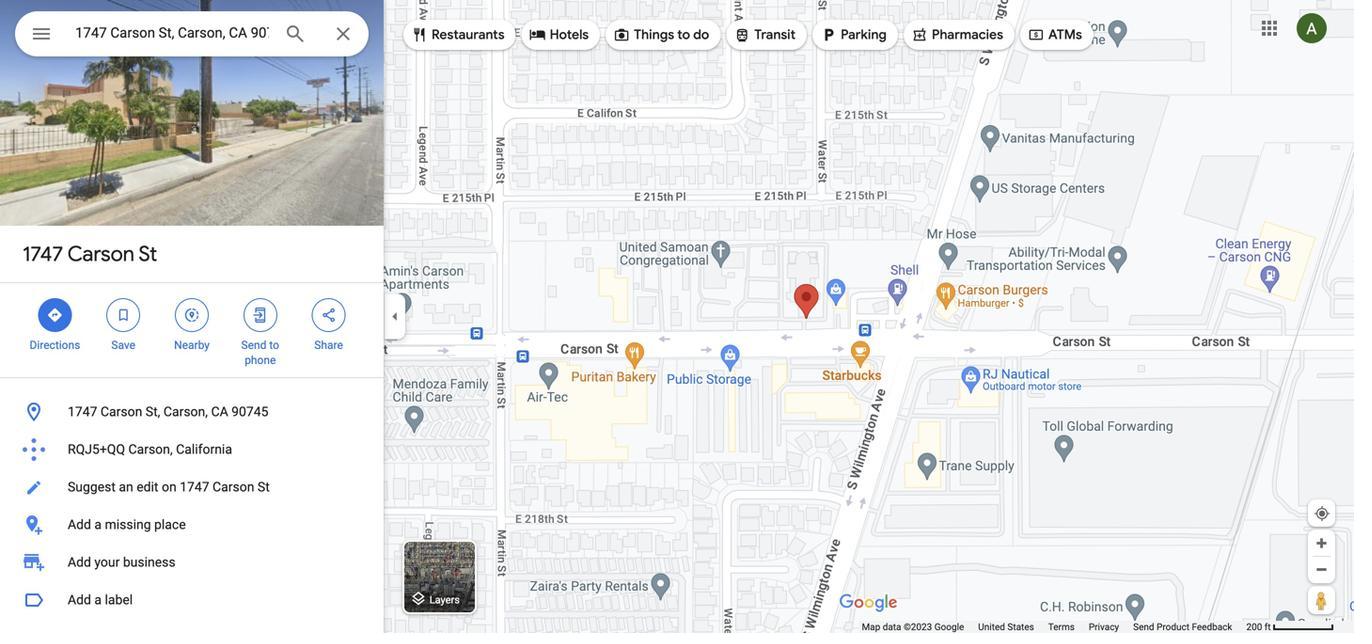Task type: vqa. For each thing, say whether or not it's contained in the screenshot.
place on the left of the page
yes



Task type: describe. For each thing, give the bounding box(es) containing it.
 hotels
[[529, 24, 589, 45]]

add a missing place
[[68, 517, 186, 533]]

phone
[[245, 354, 276, 367]]


[[252, 305, 269, 326]]

atms
[[1049, 26, 1083, 43]]

map
[[862, 621, 881, 633]]

terms
[[1049, 621, 1075, 633]]

things
[[634, 26, 675, 43]]

your
[[94, 555, 120, 570]]

united
[[979, 621, 1006, 633]]

google maps element
[[0, 0, 1355, 633]]

add your business
[[68, 555, 176, 570]]

add for add your business
[[68, 555, 91, 570]]

carson, inside "button"
[[128, 442, 173, 457]]

rqj5+qq carson, california button
[[0, 431, 384, 469]]


[[912, 24, 929, 45]]


[[821, 24, 838, 45]]

ca
[[211, 404, 228, 420]]

transit
[[755, 26, 796, 43]]

label
[[105, 592, 133, 608]]

add for add a label
[[68, 592, 91, 608]]

send product feedback button
[[1134, 621, 1233, 633]]

actions for 1747 carson st region
[[0, 283, 384, 377]]

zoom out image
[[1315, 563, 1330, 577]]


[[183, 305, 200, 326]]


[[46, 305, 63, 326]]

1747 carson st, carson, ca 90745 button
[[0, 393, 384, 431]]


[[320, 305, 337, 326]]

suggest an edit on 1747 carson st
[[68, 479, 270, 495]]

 restaurants
[[411, 24, 505, 45]]

layers
[[430, 594, 460, 606]]


[[115, 305, 132, 326]]

suggest an edit on 1747 carson st button
[[0, 469, 384, 506]]

restaurants
[[432, 26, 505, 43]]


[[411, 24, 428, 45]]


[[30, 20, 53, 48]]

st,
[[146, 404, 160, 420]]

add your business link
[[0, 544, 384, 582]]

pharmacies
[[932, 26, 1004, 43]]

privacy button
[[1089, 621, 1120, 633]]

1747 inside button
[[180, 479, 209, 495]]

a for missing
[[94, 517, 102, 533]]

 transit
[[734, 24, 796, 45]]

zoom in image
[[1315, 536, 1330, 550]]

google
[[935, 621, 965, 633]]

add for add a missing place
[[68, 517, 91, 533]]

1747 for 1747 carson st, carson, ca 90745
[[68, 404, 97, 420]]

st inside button
[[258, 479, 270, 495]]

google account: angela cha  
(angela.cha@adept.ai) image
[[1298, 13, 1328, 43]]

an
[[119, 479, 133, 495]]

collapse side panel image
[[385, 306, 406, 327]]

show your location image
[[1314, 505, 1331, 522]]

to inside send to phone
[[269, 339, 279, 352]]

hotels
[[550, 26, 589, 43]]

do
[[694, 26, 710, 43]]


[[529, 24, 546, 45]]

 search field
[[15, 11, 369, 60]]

united states
[[979, 621, 1035, 633]]

add a missing place button
[[0, 506, 384, 544]]

send to phone
[[241, 339, 279, 367]]

terms button
[[1049, 621, 1075, 633]]

 pharmacies
[[912, 24, 1004, 45]]



Task type: locate. For each thing, give the bounding box(es) containing it.
0 horizontal spatial 1747
[[23, 241, 63, 267]]

1747 carson st
[[23, 241, 157, 267]]

states
[[1008, 621, 1035, 633]]

to up phone
[[269, 339, 279, 352]]

 atms
[[1028, 24, 1083, 45]]

1 vertical spatial a
[[94, 592, 102, 608]]

carson, inside button
[[164, 404, 208, 420]]

0 horizontal spatial send
[[241, 339, 267, 352]]

1 horizontal spatial to
[[678, 26, 691, 43]]

0 vertical spatial add
[[68, 517, 91, 533]]

0 vertical spatial 1747
[[23, 241, 63, 267]]

send for send product feedback
[[1134, 621, 1155, 633]]

200 ft button
[[1247, 621, 1335, 633]]

st up actions for 1747 carson st "region"
[[139, 241, 157, 267]]

 parking
[[821, 24, 887, 45]]

add left your at the bottom of page
[[68, 555, 91, 570]]

suggest
[[68, 479, 116, 495]]

None field
[[75, 22, 269, 44]]

to
[[678, 26, 691, 43], [269, 339, 279, 352]]

carson,
[[164, 404, 208, 420], [128, 442, 173, 457]]

200
[[1247, 621, 1263, 633]]

to left do
[[678, 26, 691, 43]]

0 vertical spatial st
[[139, 241, 157, 267]]

carson up ""
[[68, 241, 134, 267]]

add left the label
[[68, 592, 91, 608]]

nearby
[[174, 339, 210, 352]]

1 a from the top
[[94, 517, 102, 533]]

business
[[123, 555, 176, 570]]

a inside button
[[94, 592, 102, 608]]

rqj5+qq carson, california
[[68, 442, 232, 457]]

1 horizontal spatial 1747
[[68, 404, 97, 420]]

footer containing map data ©2023 google
[[862, 621, 1247, 633]]

carson inside button
[[101, 404, 142, 420]]

2 horizontal spatial 1747
[[180, 479, 209, 495]]

a left 'missing'
[[94, 517, 102, 533]]

0 vertical spatial to
[[678, 26, 691, 43]]

carson inside button
[[213, 479, 254, 495]]

a inside button
[[94, 517, 102, 533]]

parking
[[841, 26, 887, 43]]

send for send to phone
[[241, 339, 267, 352]]

0 vertical spatial carson
[[68, 241, 134, 267]]

add a label
[[68, 592, 133, 608]]

a
[[94, 517, 102, 533], [94, 592, 102, 608]]

data
[[883, 621, 902, 633]]

a for label
[[94, 592, 102, 608]]


[[734, 24, 751, 45]]

add down suggest
[[68, 517, 91, 533]]

directions
[[30, 339, 80, 352]]

rqj5+qq
[[68, 442, 125, 457]]

place
[[154, 517, 186, 533]]

1747 inside button
[[68, 404, 97, 420]]

footer inside google maps element
[[862, 621, 1247, 633]]

1 vertical spatial st
[[258, 479, 270, 495]]

 things to do
[[614, 24, 710, 45]]

ft
[[1265, 621, 1272, 633]]

none field inside 1747 carson st, carson, ca 90745 field
[[75, 22, 269, 44]]

carson for st,
[[101, 404, 142, 420]]

share
[[315, 339, 343, 352]]

200 ft
[[1247, 621, 1272, 633]]

add inside button
[[68, 517, 91, 533]]

0 horizontal spatial to
[[269, 339, 279, 352]]

carson, down st,
[[128, 442, 173, 457]]

missing
[[105, 517, 151, 533]]

privacy
[[1089, 621, 1120, 633]]

1747 up the rqj5+qq
[[68, 404, 97, 420]]

2 add from the top
[[68, 555, 91, 570]]

1747 carson st, carson, ca 90745
[[68, 404, 269, 420]]

90745
[[232, 404, 269, 420]]

2 vertical spatial carson
[[213, 479, 254, 495]]

send inside 'button'
[[1134, 621, 1155, 633]]

 button
[[15, 11, 68, 60]]

add inside button
[[68, 592, 91, 608]]

1 vertical spatial carson
[[101, 404, 142, 420]]

carson
[[68, 241, 134, 267], [101, 404, 142, 420], [213, 479, 254, 495]]

united states button
[[979, 621, 1035, 633]]

1747 carson st main content
[[0, 0, 384, 633]]


[[614, 24, 631, 45]]

add
[[68, 517, 91, 533], [68, 555, 91, 570], [68, 592, 91, 608]]

1 horizontal spatial st
[[258, 479, 270, 495]]

2 vertical spatial 1747
[[180, 479, 209, 495]]

send product feedback
[[1134, 621, 1233, 633]]

carson for st
[[68, 241, 134, 267]]

1 vertical spatial add
[[68, 555, 91, 570]]

carson left st,
[[101, 404, 142, 420]]

on
[[162, 479, 177, 495]]

1 vertical spatial send
[[1134, 621, 1155, 633]]

a left the label
[[94, 592, 102, 608]]

send left product
[[1134, 621, 1155, 633]]

add a label button
[[0, 582, 384, 619]]

st
[[139, 241, 157, 267], [258, 479, 270, 495]]

0 vertical spatial a
[[94, 517, 102, 533]]

send up phone
[[241, 339, 267, 352]]

save
[[111, 339, 136, 352]]

carson down california at bottom
[[213, 479, 254, 495]]

0 vertical spatial send
[[241, 339, 267, 352]]

send
[[241, 339, 267, 352], [1134, 621, 1155, 633]]

st down '90745'
[[258, 479, 270, 495]]

feedback
[[1193, 621, 1233, 633]]

to inside  things to do
[[678, 26, 691, 43]]

0 horizontal spatial st
[[139, 241, 157, 267]]

california
[[176, 442, 232, 457]]

1747 up the 
[[23, 241, 63, 267]]

carson, right st,
[[164, 404, 208, 420]]

footer
[[862, 621, 1247, 633]]

map data ©2023 google
[[862, 621, 965, 633]]

1 vertical spatial to
[[269, 339, 279, 352]]

©2023
[[904, 621, 933, 633]]

1747 Carson St, Carson, CA 90745 field
[[15, 11, 369, 56]]

3 add from the top
[[68, 592, 91, 608]]

1747 for 1747 carson st
[[23, 241, 63, 267]]

show street view coverage image
[[1309, 586, 1336, 614]]


[[1028, 24, 1045, 45]]

product
[[1157, 621, 1190, 633]]

1 vertical spatial 1747
[[68, 404, 97, 420]]

0 vertical spatial carson,
[[164, 404, 208, 420]]

1747
[[23, 241, 63, 267], [68, 404, 97, 420], [180, 479, 209, 495]]

2 a from the top
[[94, 592, 102, 608]]

send inside send to phone
[[241, 339, 267, 352]]

1 horizontal spatial send
[[1134, 621, 1155, 633]]

1 vertical spatial carson,
[[128, 442, 173, 457]]

1 add from the top
[[68, 517, 91, 533]]

2 vertical spatial add
[[68, 592, 91, 608]]

edit
[[137, 479, 159, 495]]

1747 right on
[[180, 479, 209, 495]]



